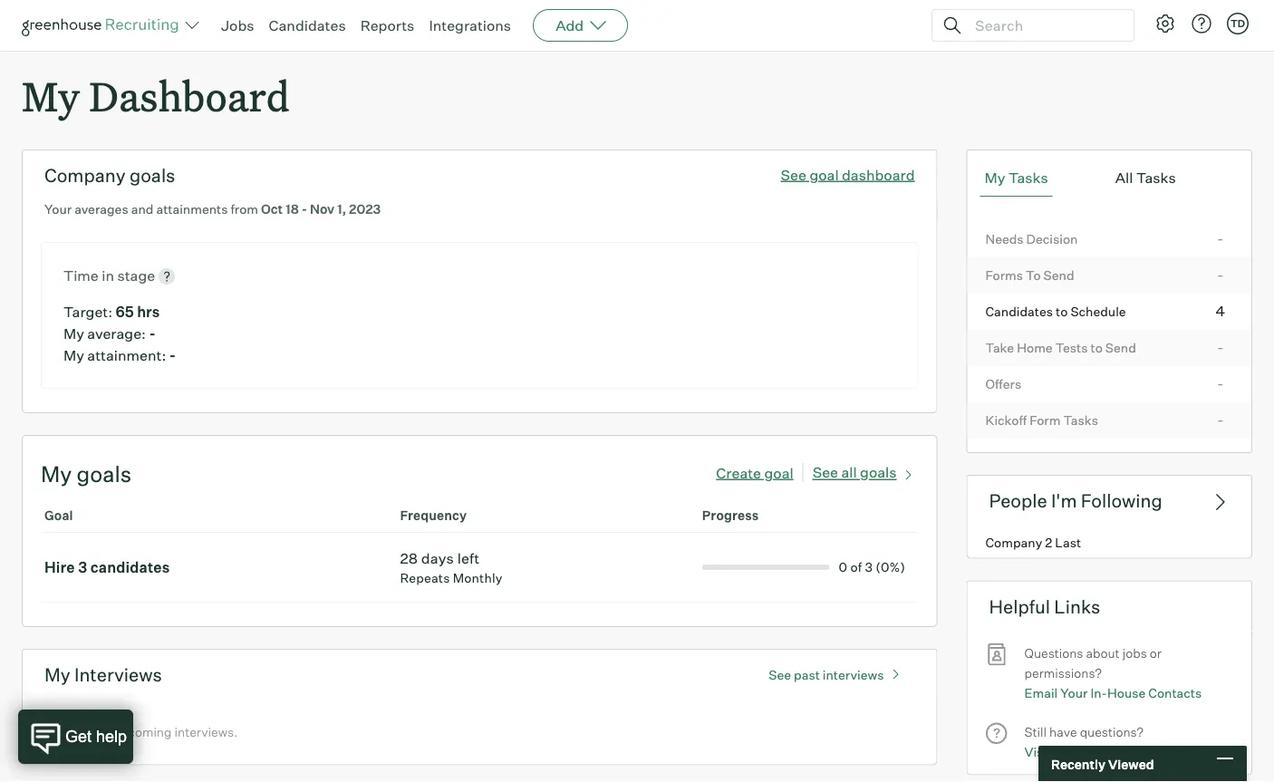 Task type: locate. For each thing, give the bounding box(es) containing it.
candidates down forms to send
[[985, 303, 1053, 319]]

your down permissions?
[[1060, 685, 1088, 701]]

td button
[[1223, 9, 1252, 38]]

candidates
[[269, 16, 346, 34], [985, 303, 1053, 319]]

greenhouse recruiting image
[[22, 14, 185, 36]]

have inside still have questions? visit our help center
[[1049, 724, 1077, 740]]

0 vertical spatial goal
[[810, 166, 839, 184]]

send
[[1044, 267, 1074, 283], [1105, 340, 1136, 355]]

4
[[1216, 301, 1225, 320]]

28
[[400, 549, 418, 567]]

my tasks button
[[980, 160, 1053, 197]]

have up our at the right of page
[[1049, 724, 1077, 740]]

left
[[457, 549, 480, 567]]

company
[[44, 164, 126, 187], [985, 535, 1042, 550]]

tasks right form
[[1063, 412, 1098, 428]]

0 horizontal spatial company
[[44, 164, 126, 187]]

company up 'averages'
[[44, 164, 126, 187]]

questions about jobs or permissions? email your in-house contacts
[[1024, 645, 1202, 701]]

see goal dashboard
[[781, 166, 915, 184]]

0 vertical spatial candidates
[[269, 16, 346, 34]]

viewed
[[1108, 756, 1154, 772]]

forms to send
[[985, 267, 1074, 283]]

your
[[44, 201, 72, 217], [1060, 685, 1088, 701]]

monthly
[[453, 570, 502, 586]]

decision
[[1026, 231, 1078, 247]]

you
[[41, 724, 63, 740]]

0 vertical spatial to
[[1056, 303, 1068, 319]]

2023
[[349, 201, 381, 217]]

candidates link
[[269, 16, 346, 34]]

i'm
[[1051, 489, 1077, 512]]

see
[[781, 166, 806, 184], [812, 463, 838, 482], [769, 667, 791, 683]]

goals inside 'link'
[[860, 463, 897, 482]]

0 horizontal spatial candidates
[[269, 16, 346, 34]]

-
[[301, 201, 307, 217], [1217, 229, 1224, 247], [1217, 265, 1224, 283], [149, 325, 156, 343], [1217, 338, 1224, 356], [169, 346, 176, 364], [1217, 374, 1224, 392], [1217, 410, 1224, 428]]

tasks for all tasks
[[1136, 169, 1176, 187]]

attainments
[[156, 201, 228, 217]]

no
[[96, 724, 110, 740]]

last
[[1055, 535, 1081, 550]]

goal right create
[[764, 463, 793, 482]]

3 right hire at bottom left
[[78, 558, 87, 576]]

1 horizontal spatial candidates
[[985, 303, 1053, 319]]

target: 65 hrs my average: - my attainment: -
[[63, 303, 176, 364]]

company left 2
[[985, 535, 1042, 550]]

0 vertical spatial your
[[44, 201, 72, 217]]

all tasks button
[[1111, 160, 1181, 197]]

my goals
[[41, 460, 132, 488]]

my dashboard
[[22, 69, 290, 122]]

0 horizontal spatial your
[[44, 201, 72, 217]]

0 horizontal spatial have
[[65, 724, 93, 740]]

1 horizontal spatial have
[[1049, 724, 1077, 740]]

3
[[78, 558, 87, 576], [865, 559, 873, 575]]

1 horizontal spatial send
[[1105, 340, 1136, 355]]

0 vertical spatial see
[[781, 166, 806, 184]]

0 horizontal spatial to
[[1056, 303, 1068, 319]]

center
[[1109, 744, 1149, 760]]

0
[[839, 559, 847, 575]]

needs
[[985, 231, 1024, 247]]

questions
[[1024, 645, 1083, 661]]

see inside see all goals 'link'
[[812, 463, 838, 482]]

0 vertical spatial company
[[44, 164, 126, 187]]

attainment:
[[87, 346, 166, 364]]

contacts
[[1148, 685, 1202, 701]]

send down schedule
[[1105, 340, 1136, 355]]

see left past
[[769, 667, 791, 683]]

goal
[[810, 166, 839, 184], [764, 463, 793, 482]]

tasks
[[1008, 169, 1048, 187], [1136, 169, 1176, 187], [1063, 412, 1098, 428]]

tasks up needs decision
[[1008, 169, 1048, 187]]

0 horizontal spatial send
[[1044, 267, 1074, 283]]

tasks for my tasks
[[1008, 169, 1048, 187]]

all tasks
[[1115, 169, 1176, 187]]

1 horizontal spatial company
[[985, 535, 1042, 550]]

0 horizontal spatial goal
[[764, 463, 793, 482]]

time in
[[63, 267, 117, 285]]

configure image
[[1154, 13, 1176, 34]]

0 vertical spatial send
[[1044, 267, 1074, 283]]

1 vertical spatial see
[[812, 463, 838, 482]]

1 vertical spatial candidates
[[985, 303, 1053, 319]]

averages
[[74, 201, 128, 217]]

jobs
[[1122, 645, 1147, 661]]

progress bar
[[702, 565, 830, 570]]

recently viewed
[[1051, 756, 1154, 772]]

3 right of
[[865, 559, 873, 575]]

1 vertical spatial goal
[[764, 463, 793, 482]]

0 horizontal spatial tasks
[[1008, 169, 1048, 187]]

2 vertical spatial see
[[769, 667, 791, 683]]

see left all
[[812, 463, 838, 482]]

1 vertical spatial your
[[1060, 685, 1088, 701]]

upcoming
[[113, 724, 172, 740]]

goal
[[44, 508, 73, 523]]

stage
[[117, 267, 155, 285]]

and
[[131, 201, 153, 217]]

2 horizontal spatial tasks
[[1136, 169, 1176, 187]]

1 horizontal spatial your
[[1060, 685, 1088, 701]]

all
[[1115, 169, 1133, 187]]

people i'm following link
[[966, 475, 1252, 526]]

helpful links
[[989, 595, 1100, 617]]

1 horizontal spatial goal
[[810, 166, 839, 184]]

see for company goals
[[781, 166, 806, 184]]

Search text field
[[970, 12, 1117, 39]]

reports
[[360, 16, 414, 34]]

my inside button
[[985, 169, 1005, 187]]

send right to
[[1044, 267, 1074, 283]]

average:
[[87, 325, 146, 343]]

take home tests to send
[[985, 340, 1136, 355]]

kickoff form tasks
[[985, 412, 1098, 428]]

jobs
[[221, 16, 254, 34]]

offers
[[985, 376, 1021, 392]]

repeats
[[400, 570, 450, 586]]

tab list
[[980, 160, 1239, 197]]

have for no
[[65, 724, 93, 740]]

hire 3 candidates
[[44, 558, 170, 576]]

my
[[22, 69, 80, 122], [985, 169, 1005, 187], [63, 325, 84, 343], [63, 346, 84, 364], [41, 460, 72, 488], [44, 663, 70, 686]]

18
[[285, 201, 299, 217]]

interviews.
[[174, 724, 238, 740]]

see left dashboard
[[781, 166, 806, 184]]

to up take home tests to send
[[1056, 303, 1068, 319]]

still have questions? visit our help center
[[1024, 724, 1149, 760]]

recently
[[1051, 756, 1105, 772]]

my for tasks
[[985, 169, 1005, 187]]

house
[[1107, 685, 1146, 701]]

1 horizontal spatial to
[[1091, 340, 1103, 355]]

1 vertical spatial send
[[1105, 340, 1136, 355]]

have left 'no'
[[65, 724, 93, 740]]

time
[[63, 267, 99, 285]]

to right tests
[[1091, 340, 1103, 355]]

integrations link
[[429, 16, 511, 34]]

your left 'averages'
[[44, 201, 72, 217]]

1 vertical spatial company
[[985, 535, 1042, 550]]

goal left dashboard
[[810, 166, 839, 184]]

tasks right all
[[1136, 169, 1176, 187]]

helpful
[[989, 595, 1050, 617]]

interviews
[[823, 667, 884, 683]]

see inside see past interviews link
[[769, 667, 791, 683]]

candidates right jobs
[[269, 16, 346, 34]]

nov
[[310, 201, 334, 217]]



Task type: vqa. For each thing, say whether or not it's contained in the screenshot.
Time
yes



Task type: describe. For each thing, give the bounding box(es) containing it.
following
[[1081, 489, 1162, 512]]

see all goals
[[812, 463, 897, 482]]

company for company 2 last
[[985, 535, 1042, 550]]

td
[[1230, 17, 1245, 29]]

jobs link
[[221, 16, 254, 34]]

my for dashboard
[[22, 69, 80, 122]]

all
[[841, 463, 857, 482]]

you have no upcoming interviews.
[[41, 724, 238, 740]]

frequency
[[400, 508, 467, 523]]

see past interviews link
[[760, 659, 915, 683]]

kickoff
[[985, 412, 1027, 428]]

have for questions?
[[1049, 724, 1077, 740]]

your averages and attainments from oct 18 - nov 1, 2023
[[44, 201, 381, 217]]

goal for see
[[810, 166, 839, 184]]

links
[[1054, 595, 1100, 617]]

my for goals
[[41, 460, 72, 488]]

tests
[[1055, 340, 1088, 355]]

still
[[1024, 724, 1047, 740]]

oct
[[261, 201, 283, 217]]

0 of 3 (0%)
[[839, 559, 905, 575]]

2
[[1045, 535, 1052, 550]]

create goal
[[716, 463, 793, 482]]

1 horizontal spatial 3
[[865, 559, 873, 575]]

my for interviews
[[44, 663, 70, 686]]

questions?
[[1080, 724, 1144, 740]]

see past interviews
[[769, 667, 884, 683]]

interviews
[[74, 663, 162, 686]]

dashboard
[[842, 166, 915, 184]]

goals for company goals
[[130, 164, 175, 187]]

hrs
[[137, 303, 160, 321]]

to
[[1026, 267, 1041, 283]]

in
[[102, 267, 114, 285]]

(0%)
[[876, 559, 905, 575]]

add button
[[533, 9, 628, 42]]

your inside the questions about jobs or permissions? email your in-house contacts
[[1060, 685, 1088, 701]]

our
[[1054, 744, 1076, 760]]

td button
[[1227, 13, 1249, 34]]

forms
[[985, 267, 1023, 283]]

dashboard
[[89, 69, 290, 122]]

visit our help center link
[[1024, 742, 1149, 762]]

home
[[1017, 340, 1053, 355]]

see for my interviews
[[769, 667, 791, 683]]

company 2 last
[[985, 535, 1081, 550]]

integrations
[[429, 16, 511, 34]]

goal for create
[[764, 463, 793, 482]]

email your in-house contacts link
[[1024, 683, 1202, 704]]

1 vertical spatial to
[[1091, 340, 1103, 355]]

candidates for candidates
[[269, 16, 346, 34]]

candidates
[[90, 558, 170, 576]]

0 horizontal spatial 3
[[78, 558, 87, 576]]

see goal dashboard link
[[781, 166, 915, 184]]

from
[[231, 201, 258, 217]]

create goal link
[[716, 463, 812, 482]]

candidates for candidates to schedule
[[985, 303, 1053, 319]]

in-
[[1090, 685, 1107, 701]]

my interviews
[[44, 663, 162, 686]]

hire
[[44, 558, 75, 576]]

create
[[716, 463, 761, 482]]

candidates to schedule
[[985, 303, 1126, 319]]

1 horizontal spatial tasks
[[1063, 412, 1098, 428]]

my tasks
[[985, 169, 1048, 187]]

company 2 last link
[[967, 526, 1251, 558]]

take
[[985, 340, 1014, 355]]

help
[[1079, 744, 1107, 760]]

1,
[[337, 201, 346, 217]]

company for company goals
[[44, 164, 126, 187]]

company goals
[[44, 164, 175, 187]]

reports link
[[360, 16, 414, 34]]

people i'm following
[[989, 489, 1162, 512]]

form
[[1030, 412, 1061, 428]]

tab list containing my tasks
[[980, 160, 1239, 197]]

permissions?
[[1024, 665, 1102, 681]]

progress
[[702, 508, 759, 523]]

add
[[556, 16, 584, 34]]

or
[[1150, 645, 1162, 661]]

email
[[1024, 685, 1058, 701]]

about
[[1086, 645, 1120, 661]]

people
[[989, 489, 1047, 512]]

28 days left repeats monthly
[[400, 549, 502, 586]]

goals for my goals
[[77, 460, 132, 488]]

visit
[[1024, 744, 1051, 760]]

of
[[850, 559, 862, 575]]



